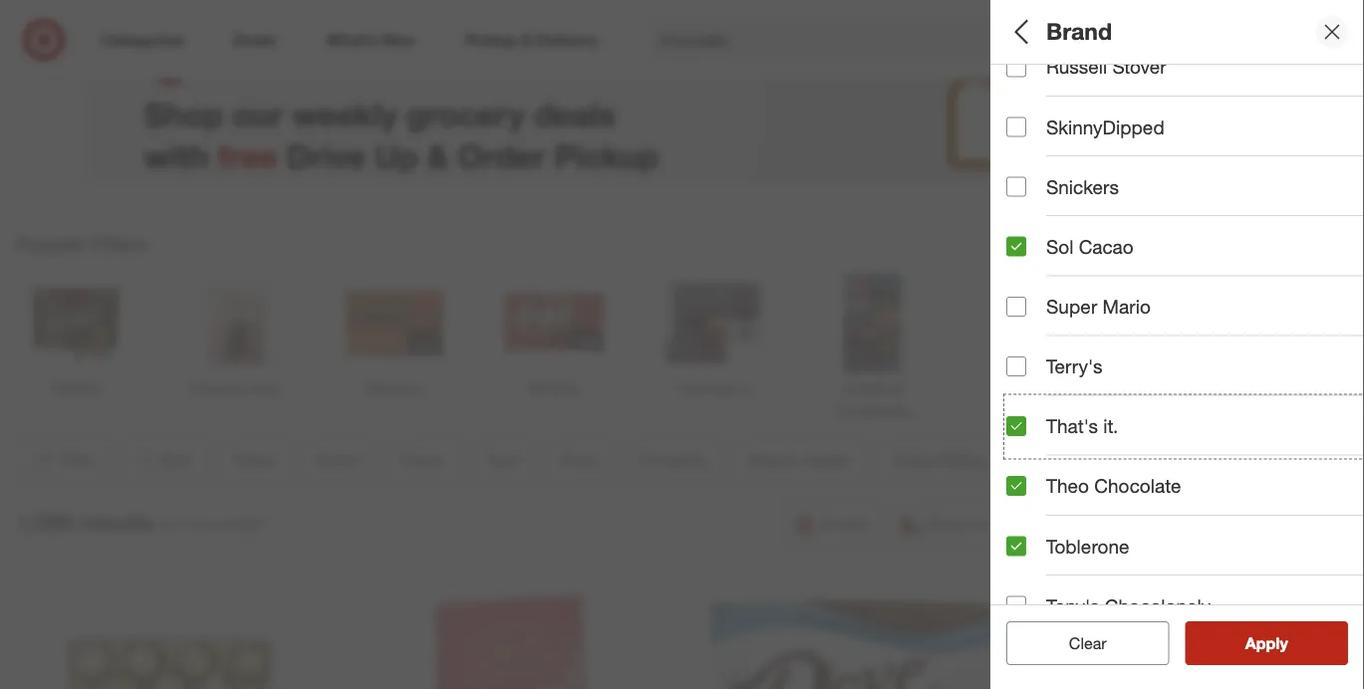 Task type: locate. For each thing, give the bounding box(es) containing it.
brand for brand 3 musketeers; crunch; ghirardelli; kit kat; kinder; lindt; t
[[1007, 148, 1061, 171]]

1 horizontal spatial results
[[1258, 634, 1309, 653]]

clear for clear
[[1069, 634, 1107, 653]]

brand inside dialog
[[1046, 18, 1112, 45]]

drive
[[286, 136, 366, 175]]

snickers
[[1046, 175, 1119, 198]]

&
[[427, 136, 449, 175]]

all
[[1101, 634, 1117, 653]]

pickup
[[554, 136, 659, 175]]

all filters dialog
[[991, 0, 1364, 690]]

clear all button
[[1007, 622, 1170, 666]]

guest rating button
[[1007, 553, 1364, 623]]

Toblerone checkbox
[[1007, 537, 1027, 557]]

clear inside button
[[1069, 634, 1107, 653]]

kit
[[1223, 174, 1240, 191]]

popular filters
[[16, 232, 147, 255]]

brand inside "brand 3 musketeers; crunch; ghirardelli; kit kat; kinder; lindt; t"
[[1007, 148, 1061, 171]]

"chocolate"
[[185, 515, 267, 534]]

price button
[[1007, 344, 1364, 414]]

kinder;
[[1273, 174, 1317, 191]]

clear down tony's
[[1069, 634, 1107, 653]]

rating
[[1065, 574, 1124, 597]]

search
[[1098, 32, 1146, 51]]

theo
[[1046, 475, 1089, 498]]

mario
[[1103, 295, 1151, 318]]

weekly
[[292, 94, 398, 133]]

brand for brand
[[1046, 18, 1112, 45]]

theo chocolate
[[1046, 475, 1182, 498]]

dietary needs
[[1007, 504, 1135, 527]]

results inside see results button
[[1258, 634, 1309, 653]]

0 vertical spatial brand
[[1046, 18, 1112, 45]]

deals button
[[1007, 65, 1364, 135]]

clear left the all
[[1059, 634, 1097, 653]]

clear
[[1059, 634, 1097, 653], [1069, 634, 1107, 653]]

occasion
[[1007, 434, 1092, 457]]

that's
[[1046, 415, 1098, 438]]

1 clear from the left
[[1059, 634, 1097, 653]]

clear button
[[1007, 622, 1170, 666]]

russell stover
[[1046, 56, 1167, 78]]

see
[[1225, 634, 1253, 653]]

brand
[[1046, 18, 1112, 45], [1007, 148, 1061, 171]]

sol
[[1046, 235, 1074, 258]]

up
[[375, 136, 418, 175]]

What can we help you find? suggestions appear below search field
[[647, 18, 1112, 62]]

dietary
[[1007, 504, 1072, 527]]

2 clear from the left
[[1069, 634, 1107, 653]]

Sol Cacao checkbox
[[1007, 237, 1027, 257]]

3
[[1007, 174, 1014, 191]]

flavor
[[1007, 225, 1062, 248]]

that's it.
[[1046, 415, 1118, 438]]

brand up russell
[[1046, 18, 1112, 45]]

all filters
[[1007, 18, 1102, 45]]

stover
[[1113, 56, 1167, 78]]

order
[[458, 136, 546, 175]]

◎deals shop our weekly grocery deals with free drive up & order pickup
[[144, 31, 659, 175]]

apply
[[1246, 634, 1288, 653]]

clear all
[[1059, 634, 1117, 653]]

ghirardelli;
[[1152, 174, 1219, 191]]

results
[[80, 508, 154, 536], [1258, 634, 1309, 653]]

That's it. checkbox
[[1007, 417, 1027, 437]]

our
[[232, 94, 283, 133]]

results left 'for'
[[80, 508, 154, 536]]

see results button
[[1185, 622, 1348, 666]]

0 vertical spatial results
[[80, 508, 154, 536]]

deals
[[1007, 85, 1058, 108]]

results right see
[[1258, 634, 1309, 653]]

popular
[[16, 232, 86, 255]]

brand 3 musketeers; crunch; ghirardelli; kit kat; kinder; lindt; t
[[1007, 148, 1364, 191]]

clear inside button
[[1059, 634, 1097, 653]]

free
[[218, 136, 278, 175]]

Snickers checkbox
[[1007, 177, 1027, 197]]

clear for clear all
[[1059, 634, 1097, 653]]

search button
[[1098, 18, 1146, 66]]

musketeers;
[[1018, 174, 1095, 191]]

1 vertical spatial results
[[1258, 634, 1309, 653]]

0 horizontal spatial results
[[80, 508, 154, 536]]

with
[[144, 136, 209, 175]]

4
[[1331, 20, 1336, 33]]

brand up snickers option
[[1007, 148, 1061, 171]]

deals
[[534, 94, 616, 133]]

1 vertical spatial brand
[[1007, 148, 1061, 171]]



Task type: vqa. For each thing, say whether or not it's contained in the screenshot.
Target: Expect More. Pay Less. Image
no



Task type: describe. For each thing, give the bounding box(es) containing it.
it.
[[1104, 415, 1118, 438]]

t
[[1360, 174, 1364, 191]]

filters
[[91, 232, 147, 255]]

Super Mario checkbox
[[1007, 297, 1027, 317]]

chocolate
[[1095, 475, 1182, 498]]

kat;
[[1244, 174, 1269, 191]]

lindt;
[[1321, 174, 1356, 191]]

sol cacao
[[1046, 235, 1134, 258]]

price
[[1007, 364, 1053, 387]]

Terry's checkbox
[[1007, 357, 1027, 377]]

russell
[[1046, 56, 1107, 78]]

guest
[[1007, 574, 1060, 597]]

needs
[[1077, 504, 1135, 527]]

results for 1,090
[[80, 508, 154, 536]]

toblerone
[[1046, 535, 1130, 558]]

all
[[1007, 18, 1034, 45]]

occasion button
[[1007, 414, 1364, 483]]

filters
[[1041, 18, 1102, 45]]

tony's chocolonely
[[1046, 595, 1211, 618]]

◎deals
[[144, 31, 312, 87]]

flavor button
[[1007, 204, 1364, 274]]

terry's
[[1046, 355, 1103, 378]]

super
[[1046, 295, 1098, 318]]

chocolonely
[[1105, 595, 1211, 618]]

4 link
[[1301, 18, 1344, 62]]

super mario
[[1046, 295, 1151, 318]]

SkinnyDipped checkbox
[[1007, 117, 1027, 137]]

Theo Chocolate checkbox
[[1007, 477, 1027, 497]]

tony's
[[1046, 595, 1100, 618]]

grocery
[[406, 94, 525, 133]]

1,090 results for "chocolate"
[[16, 508, 267, 536]]

1,090
[[16, 508, 73, 536]]

for
[[162, 515, 181, 534]]

type button
[[1007, 274, 1364, 344]]

results for see
[[1258, 634, 1309, 653]]

crunch;
[[1099, 174, 1148, 191]]

cacao
[[1079, 235, 1134, 258]]

brand dialog
[[991, 0, 1364, 690]]

apply button
[[1185, 622, 1348, 666]]

shop
[[144, 94, 223, 133]]

see results
[[1225, 634, 1309, 653]]

type
[[1007, 295, 1049, 318]]

Russell Stover checkbox
[[1007, 57, 1027, 77]]

skinnydipped
[[1046, 115, 1165, 138]]

guest rating
[[1007, 574, 1124, 597]]

dietary needs button
[[1007, 483, 1364, 553]]



